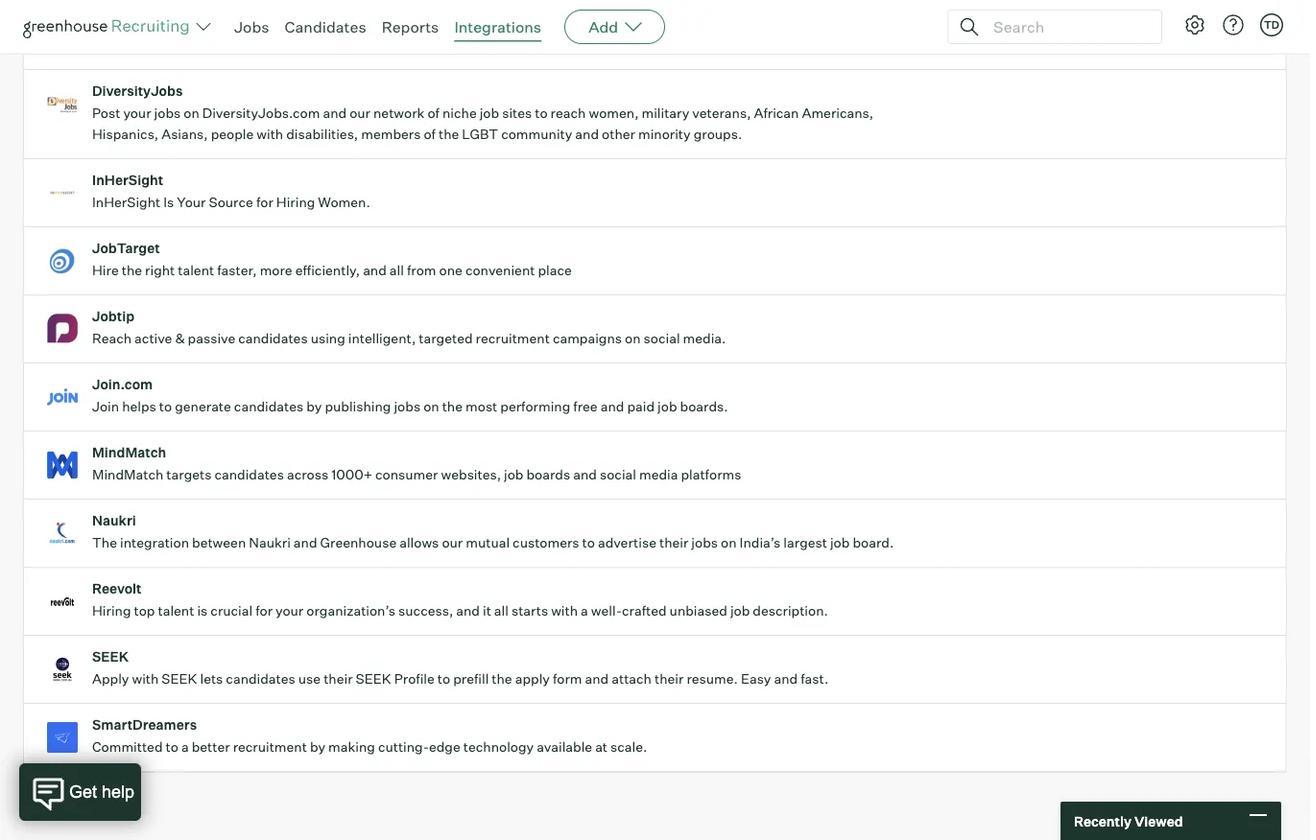Task type: describe. For each thing, give the bounding box(es) containing it.
lgbt
[[462, 126, 498, 143]]

intelligent,
[[348, 330, 416, 347]]

using
[[311, 330, 345, 347]]

join.com join helps to generate candidates by publishing jobs on the most performing free and paid job boards.
[[92, 376, 728, 415]]

with inside 'reevolt hiring top talent is crucial for your organization's success, and it all starts with a well-crafted unbiased job description.'
[[551, 603, 578, 620]]

diversityjobs
[[92, 83, 183, 100]]

mutual
[[466, 535, 510, 552]]

from
[[407, 262, 436, 279]]

one
[[439, 262, 463, 279]]

groups.
[[694, 126, 742, 143]]

to inside naukri the integration between naukri and greenhouse allows our mutual customers to advertise their jobs on india's largest job board.
[[582, 535, 595, 552]]

sites.
[[92, 37, 126, 53]]

seek apply with seek lets candidates use their seek profile to prefill the apply form and attach their resume. easy and fast.
[[92, 649, 829, 688]]

the inside diversityjobs post your jobs on diversityjobs.com and our network of niche job sites to reach women, military veterans, african americans, hispanics, asians, people with disabilities, members of the lgbt community and other minority groups.
[[439, 126, 459, 143]]

per-
[[462, 16, 489, 32]]

websites,
[[441, 467, 501, 483]]

job inside naukri the integration between naukri and greenhouse allows our mutual customers to advertise their jobs on india's largest job board.
[[830, 535, 850, 552]]

publishing
[[325, 399, 391, 415]]

and right form
[[585, 671, 609, 688]]

consumer inside mindmatch mindmatch targets candidates across 1000+ consumer websites, job boards and social media platforms
[[375, 467, 438, 483]]

our inside naukri the integration between naukri and greenhouse allows our mutual customers to advertise their jobs on india's largest job board.
[[442, 535, 463, 552]]

free
[[573, 399, 598, 415]]

of left niche
[[428, 105, 440, 122]]

their inside naukri the integration between naukri and greenhouse allows our mutual customers to advertise their jobs on india's largest job board.
[[659, 535, 689, 552]]

job inside diversityjobs post your jobs on diversityjobs.com and our network of niche job sites to reach women, military veterans, african americans, hispanics, asians, people with disabilities, members of the lgbt community and other minority groups.
[[480, 105, 499, 122]]

boards
[[526, 467, 570, 483]]

talent inside jobtarget hire the right talent faster, more efficiently, and all from one convenient place
[[178, 262, 214, 279]]

women.
[[318, 194, 370, 211]]

your
[[177, 194, 206, 211]]

their right attach
[[655, 671, 684, 688]]

of left thousands
[[704, 16, 716, 32]]

edge
[[429, 739, 461, 756]]

jobtip reach active & passive candidates using intelligent, targeted recruitment campaigns on social media.
[[92, 308, 726, 347]]

diversityjobs post your jobs on diversityjobs.com and our network of niche job sites to reach women, military veterans, african americans, hispanics, asians, people with disabilities, members of the lgbt community and other minority groups.
[[92, 83, 874, 143]]

most
[[466, 399, 497, 415]]

across inside "appcast is a new way to advertise your open jobs on a 'pay-per-applicant' basis, across a network of thousands of career and consumer sites."
[[595, 16, 636, 32]]

organization's
[[306, 603, 396, 620]]

our inside diversityjobs post your jobs on diversityjobs.com and our network of niche job sites to reach women, military veterans, african americans, hispanics, asians, people with disabilities, members of the lgbt community and other minority groups.
[[350, 105, 370, 122]]

on inside "appcast is a new way to advertise your open jobs on a 'pay-per-applicant' basis, across a network of thousands of career and consumer sites."
[[400, 16, 416, 32]]

integrations
[[454, 17, 541, 36]]

attach
[[612, 671, 652, 688]]

platforms
[[681, 467, 741, 483]]

your for reevolt
[[276, 603, 304, 620]]

job inside 'reevolt hiring top talent is crucial for your organization's success, and it all starts with a well-crafted unbiased job description.'
[[730, 603, 750, 620]]

on inside diversityjobs post your jobs on diversityjobs.com and our network of niche job sites to reach women, military veterans, african americans, hispanics, asians, people with disabilities, members of the lgbt community and other minority groups.
[[184, 105, 199, 122]]

minority
[[638, 126, 691, 143]]

cutting-
[[378, 739, 429, 756]]

0 horizontal spatial naukri
[[92, 513, 136, 530]]

veterans,
[[692, 105, 751, 122]]

african
[[754, 105, 799, 122]]

2 mindmatch from the top
[[92, 467, 163, 483]]

to inside seek apply with seek lets candidates use their seek profile to prefill the apply form and attach their resume. easy and fast.
[[438, 671, 450, 688]]

and inside mindmatch mindmatch targets candidates across 1000+ consumer websites, job boards and social media platforms
[[573, 467, 597, 483]]

other
[[602, 126, 635, 143]]

1 mindmatch from the top
[[92, 445, 166, 461]]

join
[[92, 399, 119, 415]]

is inside 'reevolt hiring top talent is crucial for your organization's success, and it all starts with a well-crafted unbiased job description.'
[[197, 603, 208, 620]]

starts
[[512, 603, 548, 620]]

jobtarget hire the right talent faster, more efficiently, and all from one convenient place
[[92, 240, 572, 279]]

Search text field
[[989, 13, 1144, 41]]

'pay-
[[429, 16, 462, 32]]

new
[[171, 16, 197, 32]]

fast.
[[801, 671, 829, 688]]

and inside join.com join helps to generate candidates by publishing jobs on the most performing free and paid job boards.
[[601, 399, 624, 415]]

and left fast.
[[774, 671, 798, 688]]

media.
[[683, 330, 726, 347]]

1 horizontal spatial seek
[[162, 671, 197, 688]]

1 vertical spatial naukri
[[249, 535, 291, 552]]

all inside jobtarget hire the right talent faster, more efficiently, and all from one convenient place
[[390, 262, 404, 279]]

candidates
[[285, 17, 366, 36]]

jobs inside "appcast is a new way to advertise your open jobs on a 'pay-per-applicant' basis, across a network of thousands of career and consumer sites."
[[371, 16, 397, 32]]

better
[[192, 739, 230, 756]]

recently viewed
[[1074, 813, 1183, 830]]

integrations link
[[454, 17, 541, 36]]

candidates for passive
[[238, 330, 308, 347]]

0 horizontal spatial seek
[[92, 649, 129, 666]]

recently
[[1074, 813, 1132, 830]]

of left career on the top
[[788, 16, 800, 32]]

customers
[[513, 535, 579, 552]]

jobs inside naukri the integration between naukri and greenhouse allows our mutual customers to advertise their jobs on india's largest job board.
[[691, 535, 718, 552]]

advertise inside "appcast is a new way to advertise your open jobs on a 'pay-per-applicant' basis, across a network of thousands of career and consumer sites."
[[244, 16, 302, 32]]

career
[[803, 16, 843, 32]]

crucial
[[211, 603, 253, 620]]

to inside join.com join helps to generate candidates by publishing jobs on the most performing free and paid job boards.
[[159, 399, 172, 415]]

advertise inside naukri the integration between naukri and greenhouse allows our mutual customers to advertise their jobs on india's largest job board.
[[598, 535, 656, 552]]

all inside 'reevolt hiring top talent is crucial for your organization's success, and it all starts with a well-crafted unbiased job description.'
[[494, 603, 509, 620]]

add button
[[565, 10, 665, 44]]

a left 'pay-
[[419, 16, 426, 32]]

appcast is a new way to advertise your open jobs on a 'pay-per-applicant' basis, across a network of thousands of career and consumer sites. link
[[24, 0, 1286, 70]]

job inside join.com join helps to generate candidates by publishing jobs on the most performing free and paid job boards.
[[658, 399, 677, 415]]

place
[[538, 262, 572, 279]]

and inside 'reevolt hiring top talent is crucial for your organization's success, and it all starts with a well-crafted unbiased job description.'
[[456, 603, 480, 620]]

faster,
[[217, 262, 257, 279]]

people
[[211, 126, 254, 143]]

paid
[[627, 399, 655, 415]]

your inside diversityjobs post your jobs on diversityjobs.com and our network of niche job sites to reach women, military veterans, african americans, hispanics, asians, people with disabilities, members of the lgbt community and other minority groups.
[[123, 105, 151, 122]]

social inside jobtip reach active & passive candidates using intelligent, targeted recruitment campaigns on social media.
[[644, 330, 680, 347]]

on inside naukri the integration between naukri and greenhouse allows our mutual customers to advertise their jobs on india's largest job board.
[[721, 535, 737, 552]]

profile
[[394, 671, 435, 688]]

helps
[[122, 399, 156, 415]]

to inside diversityjobs post your jobs on diversityjobs.com and our network of niche job sites to reach women, military veterans, african americans, hispanics, asians, people with disabilities, members of the lgbt community and other minority groups.
[[535, 105, 548, 122]]

with inside seek apply with seek lets candidates use their seek profile to prefill the apply form and attach their resume. easy and fast.
[[132, 671, 159, 688]]

and inside "appcast is a new way to advertise your open jobs on a 'pay-per-applicant' basis, across a network of thousands of career and consumer sites."
[[846, 16, 870, 32]]

your for appcast
[[305, 16, 333, 32]]

td button
[[1256, 10, 1287, 40]]

committed
[[92, 739, 163, 756]]

resume.
[[687, 671, 738, 688]]

disabilities,
[[286, 126, 358, 143]]

and down reach
[[575, 126, 599, 143]]

jobtip
[[92, 308, 134, 325]]

smartdreamers committed to a better recruitment by making cutting-edge technology available at scale.
[[92, 717, 647, 756]]

reach
[[551, 105, 586, 122]]

2 inhersight from the top
[[92, 194, 160, 211]]

members
[[361, 126, 421, 143]]

&
[[175, 330, 185, 347]]

passive
[[188, 330, 235, 347]]

with inside diversityjobs post your jobs on diversityjobs.com and our network of niche job sites to reach women, military veterans, african americans, hispanics, asians, people with disabilities, members of the lgbt community and other minority groups.
[[257, 126, 283, 143]]

well-
[[591, 603, 622, 620]]

top
[[134, 603, 155, 620]]

a inside 'smartdreamers committed to a better recruitment by making cutting-edge technology available at scale.'
[[181, 739, 189, 756]]

active
[[134, 330, 172, 347]]

way
[[200, 16, 225, 32]]

for inside inhersight inhersight is your source for hiring women.
[[256, 194, 273, 211]]

td
[[1264, 18, 1280, 31]]

crafted
[[622, 603, 667, 620]]



Task type: locate. For each thing, give the bounding box(es) containing it.
and inside naukri the integration between naukri and greenhouse allows our mutual customers to advertise their jobs on india's largest job board.
[[294, 535, 317, 552]]

candidates left using
[[238, 330, 308, 347]]

jobs inside diversityjobs post your jobs on diversityjobs.com and our network of niche job sites to reach women, military veterans, african americans, hispanics, asians, people with disabilities, members of the lgbt community and other minority groups.
[[154, 105, 181, 122]]

seek up apply
[[92, 649, 129, 666]]

and left 'from'
[[363, 262, 387, 279]]

and right career on the top
[[846, 16, 870, 32]]

consumer right 1000+
[[375, 467, 438, 483]]

to right customers
[[582, 535, 595, 552]]

1 horizontal spatial social
[[644, 330, 680, 347]]

0 vertical spatial is
[[148, 16, 158, 32]]

2 horizontal spatial with
[[551, 603, 578, 620]]

0 vertical spatial mindmatch
[[92, 445, 166, 461]]

performing
[[500, 399, 570, 415]]

prefill
[[453, 671, 489, 688]]

candidates inside seek apply with seek lets candidates use their seek profile to prefill the apply form and attach their resume. easy and fast.
[[226, 671, 295, 688]]

women,
[[589, 105, 639, 122]]

across left 1000+
[[287, 467, 328, 483]]

for right "crucial"
[[255, 603, 273, 620]]

job left board.
[[830, 535, 850, 552]]

1 vertical spatial is
[[197, 603, 208, 620]]

is left "crucial"
[[197, 603, 208, 620]]

on
[[400, 16, 416, 32], [184, 105, 199, 122], [625, 330, 641, 347], [423, 399, 439, 415], [721, 535, 737, 552]]

hiring down reevolt
[[92, 603, 131, 620]]

their down 'media'
[[659, 535, 689, 552]]

candidates link
[[285, 17, 366, 36]]

apply
[[515, 671, 550, 688]]

your down diversityjobs on the top left of page
[[123, 105, 151, 122]]

on left most on the left of the page
[[423, 399, 439, 415]]

and
[[846, 16, 870, 32], [323, 105, 347, 122], [575, 126, 599, 143], [363, 262, 387, 279], [601, 399, 624, 415], [573, 467, 597, 483], [294, 535, 317, 552], [456, 603, 480, 620], [585, 671, 609, 688], [774, 671, 798, 688]]

1 horizontal spatial our
[[442, 535, 463, 552]]

advertise right way
[[244, 16, 302, 32]]

1 vertical spatial social
[[600, 467, 636, 483]]

by for recruitment
[[310, 739, 325, 756]]

greenhouse
[[320, 535, 397, 552]]

appcast is a new way to advertise your open jobs on a 'pay-per-applicant' basis, across a network of thousands of career and consumer sites.
[[92, 16, 935, 53]]

jobs inside join.com join helps to generate candidates by publishing jobs on the most performing free and paid job boards.
[[394, 399, 421, 415]]

consumer right career on the top
[[872, 16, 935, 32]]

all right it
[[494, 603, 509, 620]]

the left most on the left of the page
[[442, 399, 463, 415]]

their
[[659, 535, 689, 552], [324, 671, 353, 688], [655, 671, 684, 688]]

network inside "appcast is a new way to advertise your open jobs on a 'pay-per-applicant' basis, across a network of thousands of career and consumer sites."
[[650, 16, 701, 32]]

to inside 'smartdreamers committed to a better recruitment by making cutting-edge technology available at scale.'
[[166, 739, 178, 756]]

source
[[209, 194, 253, 211]]

1 vertical spatial talent
[[158, 603, 194, 620]]

0 vertical spatial inhersight
[[92, 172, 163, 189]]

consumer
[[872, 16, 935, 32], [375, 467, 438, 483]]

generate
[[175, 399, 231, 415]]

targeted
[[419, 330, 473, 347]]

greenhouse recruiting image
[[23, 15, 196, 38]]

social
[[644, 330, 680, 347], [600, 467, 636, 483]]

1 for from the top
[[256, 194, 273, 211]]

candidates right targets
[[214, 467, 284, 483]]

0 vertical spatial hiring
[[276, 194, 315, 211]]

is
[[148, 16, 158, 32], [197, 603, 208, 620]]

is inside "appcast is a new way to advertise your open jobs on a 'pay-per-applicant' basis, across a network of thousands of career and consumer sites."
[[148, 16, 158, 32]]

naukri up the
[[92, 513, 136, 530]]

0 vertical spatial consumer
[[872, 16, 935, 32]]

1 horizontal spatial your
[[276, 603, 304, 620]]

1 vertical spatial by
[[310, 739, 325, 756]]

reevolt hiring top talent is crucial for your organization's success, and it all starts with a well-crafted unbiased job description.
[[92, 581, 828, 620]]

jobtarget
[[92, 240, 160, 257]]

your right "crucial"
[[276, 603, 304, 620]]

with right starts
[[551, 603, 578, 620]]

of right members
[[424, 126, 436, 143]]

between
[[192, 535, 246, 552]]

jobs right open at the top left of the page
[[371, 16, 397, 32]]

candidates inside mindmatch mindmatch targets candidates across 1000+ consumer websites, job boards and social media platforms
[[214, 467, 284, 483]]

0 vertical spatial recruitment
[[476, 330, 550, 347]]

by
[[307, 399, 322, 415], [310, 739, 325, 756]]

open
[[336, 16, 368, 32]]

2 horizontal spatial seek
[[356, 671, 391, 688]]

for right source
[[256, 194, 273, 211]]

to up community
[[535, 105, 548, 122]]

a left 'better'
[[181, 739, 189, 756]]

boards.
[[680, 399, 728, 415]]

recruitment inside jobtip reach active & passive candidates using intelligent, targeted recruitment campaigns on social media.
[[476, 330, 550, 347]]

our
[[350, 105, 370, 122], [442, 535, 463, 552]]

hiring left women.
[[276, 194, 315, 211]]

applicant'
[[489, 16, 552, 32]]

1 horizontal spatial network
[[650, 16, 701, 32]]

social left 'media'
[[600, 467, 636, 483]]

across right basis,
[[595, 16, 636, 32]]

0 horizontal spatial advertise
[[244, 16, 302, 32]]

consumer inside "appcast is a new way to advertise your open jobs on a 'pay-per-applicant' basis, across a network of thousands of career and consumer sites."
[[872, 16, 935, 32]]

by left making
[[310, 739, 325, 756]]

job right paid
[[658, 399, 677, 415]]

integration
[[120, 535, 189, 552]]

1 horizontal spatial consumer
[[872, 16, 935, 32]]

post
[[92, 105, 120, 122]]

1 vertical spatial for
[[255, 603, 273, 620]]

and left greenhouse
[[294, 535, 317, 552]]

1 vertical spatial our
[[442, 535, 463, 552]]

0 horizontal spatial social
[[600, 467, 636, 483]]

available
[[537, 739, 592, 756]]

advertise up crafted
[[598, 535, 656, 552]]

reach
[[92, 330, 132, 347]]

across inside mindmatch mindmatch targets candidates across 1000+ consumer websites, job boards and social media platforms
[[287, 467, 328, 483]]

form
[[553, 671, 582, 688]]

a inside 'reevolt hiring top talent is crucial for your organization's success, and it all starts with a well-crafted unbiased job description.'
[[581, 603, 588, 620]]

the inside jobtarget hire the right talent faster, more efficiently, and all from one convenient place
[[122, 262, 142, 279]]

2 for from the top
[[255, 603, 273, 620]]

naukri right the between at the left bottom of page
[[249, 535, 291, 552]]

0 vertical spatial by
[[307, 399, 322, 415]]

on right campaigns
[[625, 330, 641, 347]]

jobs up asians,
[[154, 105, 181, 122]]

candidates for lets
[[226, 671, 295, 688]]

is left new
[[148, 16, 158, 32]]

smartdreamers
[[92, 717, 197, 734]]

and up disabilities,
[[323, 105, 347, 122]]

scale.
[[611, 739, 647, 756]]

0 vertical spatial with
[[257, 126, 283, 143]]

the inside join.com join helps to generate candidates by publishing jobs on the most performing free and paid job boards.
[[442, 399, 463, 415]]

1 vertical spatial all
[[494, 603, 509, 620]]

jobs
[[371, 16, 397, 32], [154, 105, 181, 122], [394, 399, 421, 415], [691, 535, 718, 552]]

2 vertical spatial with
[[132, 671, 159, 688]]

mindmatch down helps
[[92, 445, 166, 461]]

1 vertical spatial inhersight
[[92, 194, 160, 211]]

of
[[704, 16, 716, 32], [788, 16, 800, 32], [428, 105, 440, 122], [424, 126, 436, 143]]

advertise
[[244, 16, 302, 32], [598, 535, 656, 552]]

the down jobtarget
[[122, 262, 142, 279]]

inhersight down hispanics,
[[92, 172, 163, 189]]

network right add
[[650, 16, 701, 32]]

easy
[[741, 671, 771, 688]]

a right add
[[639, 16, 647, 32]]

their right use
[[324, 671, 353, 688]]

mindmatch left targets
[[92, 467, 163, 483]]

configure image
[[1184, 13, 1207, 36]]

talent right top
[[158, 603, 194, 620]]

1 vertical spatial across
[[287, 467, 328, 483]]

1 vertical spatial mindmatch
[[92, 467, 163, 483]]

military
[[642, 105, 689, 122]]

media
[[639, 467, 678, 483]]

inhersight
[[92, 172, 163, 189], [92, 194, 160, 211]]

by inside 'smartdreamers committed to a better recruitment by making cutting-edge technology available at scale.'
[[310, 739, 325, 756]]

with down the diversityjobs.com
[[257, 126, 283, 143]]

0 horizontal spatial all
[[390, 262, 404, 279]]

candidates right 'generate' at the top of page
[[234, 399, 304, 415]]

your
[[305, 16, 333, 32], [123, 105, 151, 122], [276, 603, 304, 620]]

2 horizontal spatial your
[[305, 16, 333, 32]]

1 horizontal spatial is
[[197, 603, 208, 620]]

0 horizontal spatial our
[[350, 105, 370, 122]]

0 horizontal spatial your
[[123, 105, 151, 122]]

seek
[[92, 649, 129, 666], [162, 671, 197, 688], [356, 671, 391, 688]]

to inside "appcast is a new way to advertise your open jobs on a 'pay-per-applicant' basis, across a network of thousands of career and consumer sites."
[[228, 16, 241, 32]]

by left publishing
[[307, 399, 322, 415]]

by for candidates
[[307, 399, 322, 415]]

thousands
[[719, 16, 785, 32]]

your left open at the top left of the page
[[305, 16, 333, 32]]

1 horizontal spatial across
[[595, 16, 636, 32]]

1 vertical spatial with
[[551, 603, 578, 620]]

and right 'boards'
[[573, 467, 597, 483]]

our up members
[[350, 105, 370, 122]]

india's
[[740, 535, 781, 552]]

and right free
[[601, 399, 624, 415]]

1 horizontal spatial naukri
[[249, 535, 291, 552]]

0 horizontal spatial across
[[287, 467, 328, 483]]

basis,
[[555, 16, 592, 32]]

unbiased
[[670, 603, 727, 620]]

a left new
[[161, 16, 168, 32]]

1 horizontal spatial all
[[494, 603, 509, 620]]

for inside 'reevolt hiring top talent is crucial for your organization's success, and it all starts with a well-crafted unbiased job description.'
[[255, 603, 273, 620]]

the inside seek apply with seek lets candidates use their seek profile to prefill the apply form and attach their resume. easy and fast.
[[492, 671, 512, 688]]

1 vertical spatial consumer
[[375, 467, 438, 483]]

appcast
[[92, 16, 145, 32]]

allows
[[400, 535, 439, 552]]

1 vertical spatial hiring
[[92, 603, 131, 620]]

jobs link
[[234, 17, 269, 36]]

niche
[[442, 105, 477, 122]]

to down smartdreamers
[[166, 739, 178, 756]]

1 horizontal spatial advertise
[[598, 535, 656, 552]]

0 vertical spatial naukri
[[92, 513, 136, 530]]

1 vertical spatial advertise
[[598, 535, 656, 552]]

by inside join.com join helps to generate candidates by publishing jobs on the most performing free and paid job boards.
[[307, 399, 322, 415]]

0 vertical spatial network
[[650, 16, 701, 32]]

0 horizontal spatial recruitment
[[233, 739, 307, 756]]

asians,
[[161, 126, 208, 143]]

0 vertical spatial for
[[256, 194, 273, 211]]

jobs left india's
[[691, 535, 718, 552]]

hiring inside 'reevolt hiring top talent is crucial for your organization's success, and it all starts with a well-crafted unbiased job description.'
[[92, 603, 131, 620]]

inhersight left is
[[92, 194, 160, 211]]

your inside "appcast is a new way to advertise your open jobs on a 'pay-per-applicant' basis, across a network of thousands of career and consumer sites."
[[305, 16, 333, 32]]

it
[[483, 603, 491, 620]]

sites
[[502, 105, 532, 122]]

on up asians,
[[184, 105, 199, 122]]

network inside diversityjobs post your jobs on diversityjobs.com and our network of niche job sites to reach women, military veterans, african americans, hispanics, asians, people with disabilities, members of the lgbt community and other minority groups.
[[373, 105, 425, 122]]

a left well- at the bottom left of the page
[[581, 603, 588, 620]]

social inside mindmatch mindmatch targets candidates across 1000+ consumer websites, job boards and social media platforms
[[600, 467, 636, 483]]

0 horizontal spatial with
[[132, 671, 159, 688]]

on inside jobtip reach active & passive candidates using intelligent, targeted recruitment campaigns on social media.
[[625, 330, 641, 347]]

candidates left use
[[226, 671, 295, 688]]

candidates inside jobtip reach active & passive candidates using intelligent, targeted recruitment campaigns on social media.
[[238, 330, 308, 347]]

recruitment right targeted
[[476, 330, 550, 347]]

candidates for generate
[[234, 399, 304, 415]]

more
[[260, 262, 292, 279]]

job up lgbt
[[480, 105, 499, 122]]

1 vertical spatial network
[[373, 105, 425, 122]]

and inside jobtarget hire the right talent faster, more efficiently, and all from one convenient place
[[363, 262, 387, 279]]

0 vertical spatial advertise
[[244, 16, 302, 32]]

our right 'allows'
[[442, 535, 463, 552]]

job inside mindmatch mindmatch targets candidates across 1000+ consumer websites, job boards and social media platforms
[[504, 467, 524, 483]]

seek left lets
[[162, 671, 197, 688]]

add
[[589, 17, 618, 36]]

with
[[257, 126, 283, 143], [551, 603, 578, 620], [132, 671, 159, 688]]

making
[[328, 739, 375, 756]]

apply
[[92, 671, 129, 688]]

network up members
[[373, 105, 425, 122]]

mindmatch
[[92, 445, 166, 461], [92, 467, 163, 483]]

largest
[[784, 535, 827, 552]]

a
[[161, 16, 168, 32], [419, 16, 426, 32], [639, 16, 647, 32], [581, 603, 588, 620], [181, 739, 189, 756]]

recruitment inside 'smartdreamers committed to a better recruitment by making cutting-edge technology available at scale.'
[[233, 739, 307, 756]]

td button
[[1260, 13, 1283, 36]]

job right unbiased
[[730, 603, 750, 620]]

recruitment
[[476, 330, 550, 347], [233, 739, 307, 756]]

hire
[[92, 262, 119, 279]]

0 vertical spatial across
[[595, 16, 636, 32]]

convenient
[[465, 262, 535, 279]]

0 vertical spatial talent
[[178, 262, 214, 279]]

reports
[[382, 17, 439, 36]]

on left 'pay-
[[400, 16, 416, 32]]

to right way
[[228, 16, 241, 32]]

all left 'from'
[[390, 262, 404, 279]]

inhersight inhersight is your source for hiring women.
[[92, 172, 370, 211]]

with right apply
[[132, 671, 159, 688]]

1 horizontal spatial with
[[257, 126, 283, 143]]

seek left profile
[[356, 671, 391, 688]]

social left media. on the top of page
[[644, 330, 680, 347]]

naukri the integration between naukri and greenhouse allows our mutual customers to advertise their jobs on india's largest job board.
[[92, 513, 894, 552]]

to right helps
[[159, 399, 172, 415]]

0 horizontal spatial is
[[148, 16, 158, 32]]

2 vertical spatial your
[[276, 603, 304, 620]]

your inside 'reevolt hiring top talent is crucial for your organization's success, and it all starts with a well-crafted unbiased job description.'
[[276, 603, 304, 620]]

0 horizontal spatial network
[[373, 105, 425, 122]]

talent inside 'reevolt hiring top talent is crucial for your organization's success, and it all starts with a well-crafted unbiased job description.'
[[158, 603, 194, 620]]

on inside join.com join helps to generate candidates by publishing jobs on the most performing free and paid job boards.
[[423, 399, 439, 415]]

0 vertical spatial all
[[390, 262, 404, 279]]

hispanics,
[[92, 126, 159, 143]]

0 horizontal spatial consumer
[[375, 467, 438, 483]]

0 horizontal spatial hiring
[[92, 603, 131, 620]]

1 vertical spatial recruitment
[[233, 739, 307, 756]]

the down niche
[[439, 126, 459, 143]]

to left prefill
[[438, 671, 450, 688]]

community
[[501, 126, 572, 143]]

recruitment right 'better'
[[233, 739, 307, 756]]

1 inhersight from the top
[[92, 172, 163, 189]]

and left it
[[456, 603, 480, 620]]

jobs right publishing
[[394, 399, 421, 415]]

1 horizontal spatial recruitment
[[476, 330, 550, 347]]

hiring inside inhersight inhersight is your source for hiring women.
[[276, 194, 315, 211]]

1 vertical spatial your
[[123, 105, 151, 122]]

0 vertical spatial your
[[305, 16, 333, 32]]

candidates inside join.com join helps to generate candidates by publishing jobs on the most performing free and paid job boards.
[[234, 399, 304, 415]]

job left 'boards'
[[504, 467, 524, 483]]

1 horizontal spatial hiring
[[276, 194, 315, 211]]

the left "apply"
[[492, 671, 512, 688]]

on left india's
[[721, 535, 737, 552]]

0 vertical spatial our
[[350, 105, 370, 122]]

the
[[92, 535, 117, 552]]

talent right right
[[178, 262, 214, 279]]

0 vertical spatial social
[[644, 330, 680, 347]]



Task type: vqa. For each thing, say whether or not it's contained in the screenshot.


